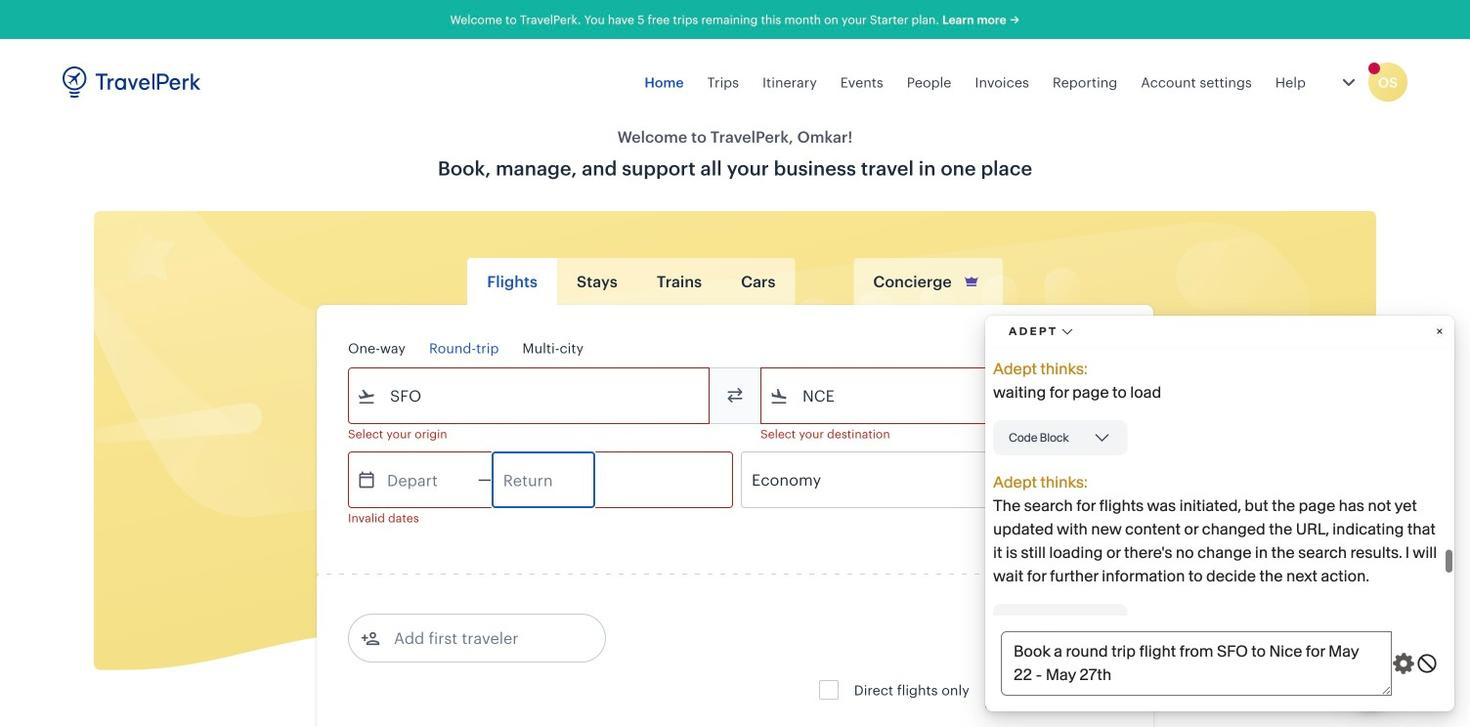 Task type: locate. For each thing, give the bounding box(es) containing it.
Add first traveler search field
[[380, 623, 584, 654]]

From search field
[[376, 380, 683, 411]]

Depart text field
[[376, 453, 478, 507]]

Return text field
[[492, 453, 594, 507]]



Task type: describe. For each thing, give the bounding box(es) containing it.
To search field
[[789, 380, 1096, 411]]



